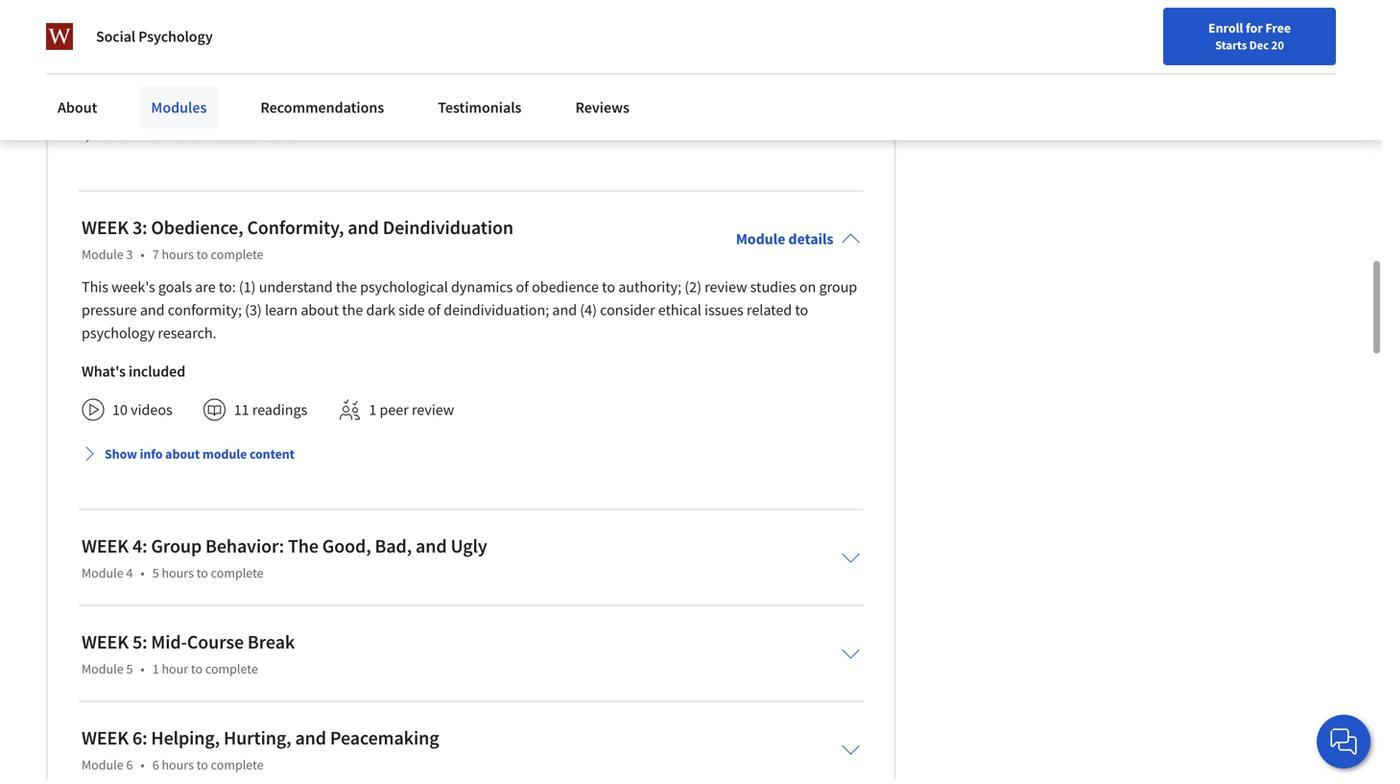 Task type: describe. For each thing, give the bounding box(es) containing it.
break
[[248, 631, 295, 655]]

goals
[[158, 278, 192, 297]]

• inside week 5: mid-course break module 5 • 1 hour to complete
[[141, 661, 145, 678]]

week for week 6: helping, hurting, and peacemaking
[[82, 727, 129, 751]]

1 for 12 readings
[[361, 82, 369, 101]]

understand
[[259, 278, 333, 297]]

hurting,
[[224, 727, 291, 751]]

module inside week 4: group behavior: the good, bad, and ugly module 4 • 5 hours to complete
[[82, 565, 124, 582]]

show notifications image
[[1159, 24, 1182, 47]]

about link
[[46, 86, 109, 129]]

dec
[[1250, 37, 1269, 53]]

what's included for 10
[[82, 362, 185, 381]]

to inside week 3: obedience, conformity, and deindividuation module 3 • 7 hours to complete
[[197, 246, 208, 263]]

modules link
[[140, 86, 218, 129]]

3:
[[132, 216, 147, 240]]

hours for obedience,
[[162, 246, 194, 263]]

hour
[[162, 661, 188, 678]]

0 vertical spatial the
[[336, 278, 357, 297]]

11
[[234, 401, 249, 420]]

to inside week 6: helping, hurting, and peacemaking module 6 • 6 hours to complete
[[197, 757, 208, 774]]

about inside dropdown button
[[165, 446, 200, 463]]

(3)
[[245, 301, 262, 320]]

obedience
[[532, 278, 599, 297]]

research.
[[158, 324, 217, 343]]

peacemaking
[[330, 727, 439, 751]]

related
[[747, 301, 792, 320]]

to inside week 4: group behavior: the good, bad, and ugly module 4 • 5 hours to complete
[[197, 565, 208, 582]]

psychology
[[138, 27, 213, 46]]

week for week 3: obedience, conformity, and deindividuation
[[82, 216, 129, 240]]

peer for 12 readings
[[372, 82, 401, 101]]

and inside week 6: helping, hurting, and peacemaking module 6 • 6 hours to complete
[[295, 727, 326, 751]]

4:
[[132, 535, 147, 559]]

show
[[105, 446, 137, 463]]

good,
[[322, 535, 371, 559]]

review for 11 readings
[[412, 401, 454, 420]]

1 inside week 5: mid-course break module 5 • 1 hour to complete
[[152, 661, 159, 678]]

module
[[202, 446, 247, 463]]

the
[[288, 535, 319, 559]]

videos for 10 videos
[[131, 401, 173, 420]]

(1)
[[239, 278, 256, 297]]

9 videos
[[112, 82, 165, 101]]

enroll
[[1209, 19, 1244, 36]]

pressure
[[82, 301, 137, 320]]

reviews
[[576, 98, 630, 117]]

included for 10 videos
[[129, 362, 185, 381]]

week's
[[111, 278, 155, 297]]

module inside week 3: obedience, conformity, and deindividuation module 3 • 7 hours to complete
[[82, 246, 124, 263]]

1 6 from the left
[[126, 757, 133, 774]]

and inside week 3: obedience, conformity, and deindividuation module 3 • 7 hours to complete
[[348, 216, 379, 240]]

5:
[[132, 631, 147, 655]]

included for 9 videos
[[129, 43, 185, 63]]

review inside the this week's goals are to: (1) understand the psychological dynamics of obedience to authority; (2) review studies on group pressure and conformity; (3) learn about the dark side of deindividuation; and (4) consider ethical issues related to psychology research.
[[705, 278, 747, 297]]

testimonials
[[438, 98, 522, 117]]

10 videos
[[112, 401, 173, 420]]

about
[[58, 98, 97, 117]]

recommendations link
[[249, 86, 396, 129]]

recommendations
[[261, 98, 384, 117]]

helping,
[[151, 727, 220, 751]]

enroll for free starts dec 20
[[1209, 19, 1291, 53]]

modules
[[151, 98, 207, 117]]

wesleyan university image
[[46, 23, 73, 50]]

dark
[[366, 301, 396, 320]]

side
[[399, 301, 425, 320]]

complete inside week 6: helping, hurting, and peacemaking module 6 • 6 hours to complete
[[211, 757, 264, 774]]

show info about module content button
[[74, 437, 302, 472]]

complete inside week 3: obedience, conformity, and deindividuation module 3 • 7 hours to complete
[[211, 246, 264, 263]]

info
[[140, 446, 163, 463]]

bad,
[[375, 535, 412, 559]]

7
[[152, 246, 159, 263]]

0 horizontal spatial of
[[428, 301, 441, 320]]

week for week 4: group behavior: the good, bad, and ugly
[[82, 535, 129, 559]]

1 vertical spatial the
[[342, 301, 363, 320]]

on
[[800, 278, 816, 297]]

0 vertical spatial of
[[516, 278, 529, 297]]

20
[[1272, 37, 1285, 53]]

deindividuation;
[[444, 301, 549, 320]]

this
[[82, 278, 108, 297]]

mid-
[[151, 631, 187, 655]]

group
[[151, 535, 202, 559]]

this week's goals are to: (1) understand the psychological dynamics of obedience to authority; (2) review studies on group pressure and conformity; (3) learn about the dark side of deindividuation; and (4) consider ethical issues related to psychology research.
[[82, 278, 858, 343]]

reviews link
[[564, 86, 641, 129]]

3
[[126, 246, 133, 263]]

review for 12 readings
[[404, 82, 447, 101]]

(4)
[[580, 301, 597, 320]]

• inside week 4: group behavior: the good, bad, and ugly module 4 • 5 hours to complete
[[141, 565, 145, 582]]

4
[[126, 565, 133, 582]]

9
[[112, 82, 120, 101]]

module details
[[736, 230, 834, 249]]

week for week 5: mid-course break
[[82, 631, 129, 655]]



Task type: locate. For each thing, give the bounding box(es) containing it.
4 week from the top
[[82, 727, 129, 751]]

hours down group at the left bottom of page
[[162, 565, 194, 582]]

what's for 9
[[82, 43, 126, 63]]

5
[[152, 565, 159, 582], [126, 661, 133, 678]]

1 vertical spatial videos
[[131, 401, 173, 420]]

2 vertical spatial hours
[[162, 757, 194, 774]]

what's included for 9
[[82, 43, 185, 63]]

1 vertical spatial readings
[[252, 401, 308, 420]]

complete up to:
[[211, 246, 264, 263]]

week 6: helping, hurting, and peacemaking module 6 • 6 hours to complete
[[82, 727, 439, 774]]

the left dark
[[342, 301, 363, 320]]

details
[[789, 230, 834, 249]]

module
[[736, 230, 786, 249], [82, 246, 124, 263], [82, 565, 124, 582], [82, 661, 124, 678], [82, 757, 124, 774]]

0 vertical spatial hours
[[162, 246, 194, 263]]

5 down 5: on the bottom left of page
[[126, 661, 133, 678]]

2 included from the top
[[129, 362, 185, 381]]

1 week from the top
[[82, 216, 129, 240]]

• down 5: on the bottom left of page
[[141, 661, 145, 678]]

2 vertical spatial 1
[[152, 661, 159, 678]]

1 horizontal spatial 5
[[152, 565, 159, 582]]

2 what's from the top
[[82, 362, 126, 381]]

hours inside week 6: helping, hurting, and peacemaking module 6 • 6 hours to complete
[[162, 757, 194, 774]]

hours inside week 3: obedience, conformity, and deindividuation module 3 • 7 hours to complete
[[162, 246, 194, 263]]

and down week's
[[140, 301, 165, 320]]

videos right the 10
[[131, 401, 173, 420]]

what's down psychology
[[82, 362, 126, 381]]

0 horizontal spatial 6
[[126, 757, 133, 774]]

about right info
[[165, 446, 200, 463]]

week 4: group behavior: the good, bad, and ugly module 4 • 5 hours to complete
[[82, 535, 487, 582]]

complete inside week 4: group behavior: the good, bad, and ugly module 4 • 5 hours to complete
[[211, 565, 264, 582]]

what's included up the 10 videos
[[82, 362, 185, 381]]

ugly
[[451, 535, 487, 559]]

6 down '6:'
[[126, 757, 133, 774]]

to
[[197, 246, 208, 263], [602, 278, 615, 297], [795, 301, 809, 320], [197, 565, 208, 582], [191, 661, 203, 678], [197, 757, 208, 774]]

hours right "7"
[[162, 246, 194, 263]]

1 included from the top
[[129, 43, 185, 63]]

2 6 from the left
[[152, 757, 159, 774]]

what's for 10
[[82, 362, 126, 381]]

included
[[129, 43, 185, 63], [129, 362, 185, 381]]

2 • from the top
[[141, 565, 145, 582]]

1 peer review for 11 readings
[[369, 401, 454, 420]]

week inside week 4: group behavior: the good, bad, and ugly module 4 • 5 hours to complete
[[82, 535, 129, 559]]

course
[[187, 631, 244, 655]]

• right 4
[[141, 565, 145, 582]]

psychology
[[82, 324, 155, 343]]

to right hour
[[191, 661, 203, 678]]

complete down behavior: at the left
[[211, 565, 264, 582]]

what's
[[82, 43, 126, 63], [82, 362, 126, 381]]

(2)
[[685, 278, 702, 297]]

week left 4:
[[82, 535, 129, 559]]

videos for 9 videos
[[123, 82, 165, 101]]

1 vertical spatial 5
[[126, 661, 133, 678]]

3 week from the top
[[82, 631, 129, 655]]

week left 5: on the bottom left of page
[[82, 631, 129, 655]]

module inside week 5: mid-course break module 5 • 1 hour to complete
[[82, 661, 124, 678]]

and inside week 4: group behavior: the good, bad, and ugly module 4 • 5 hours to complete
[[416, 535, 447, 559]]

12 readings
[[226, 82, 300, 101]]

3 • from the top
[[141, 661, 145, 678]]

studies
[[751, 278, 797, 297]]

behavior:
[[205, 535, 284, 559]]

2 week from the top
[[82, 535, 129, 559]]

included up the 10 videos
[[129, 362, 185, 381]]

of up deindividuation;
[[516, 278, 529, 297]]

and left ugly
[[416, 535, 447, 559]]

11 readings
[[234, 401, 308, 420]]

6:
[[132, 727, 147, 751]]

2 what's included from the top
[[82, 362, 185, 381]]

and right hurting,
[[295, 727, 326, 751]]

0 vertical spatial review
[[404, 82, 447, 101]]

0 vertical spatial 1 peer review
[[361, 82, 447, 101]]

included up 9 videos
[[129, 43, 185, 63]]

ethical
[[658, 301, 702, 320]]

1 vertical spatial what's
[[82, 362, 126, 381]]

to down helping,
[[197, 757, 208, 774]]

12
[[226, 82, 242, 101]]

10
[[112, 401, 128, 420]]

the right the understand
[[336, 278, 357, 297]]

content
[[250, 446, 295, 463]]

readings right 12
[[245, 82, 300, 101]]

1
[[361, 82, 369, 101], [369, 401, 377, 420], [152, 661, 159, 678]]

0 vertical spatial included
[[129, 43, 185, 63]]

week inside week 3: obedience, conformity, and deindividuation module 3 • 7 hours to complete
[[82, 216, 129, 240]]

0 vertical spatial peer
[[372, 82, 401, 101]]

authority;
[[619, 278, 682, 297]]

0 vertical spatial about
[[301, 301, 339, 320]]

5 inside week 4: group behavior: the good, bad, and ugly module 4 • 5 hours to complete
[[152, 565, 159, 582]]

5 inside week 5: mid-course break module 5 • 1 hour to complete
[[126, 661, 133, 678]]

1 hours from the top
[[162, 246, 194, 263]]

6 down helping,
[[152, 757, 159, 774]]

1 vertical spatial of
[[428, 301, 441, 320]]

testimonials link
[[427, 86, 533, 129]]

are
[[195, 278, 216, 297]]

hours
[[162, 246, 194, 263], [162, 565, 194, 582], [162, 757, 194, 774]]

1 vertical spatial about
[[165, 446, 200, 463]]

1 horizontal spatial of
[[516, 278, 529, 297]]

week left '6:'
[[82, 727, 129, 751]]

group
[[819, 278, 858, 297]]

peer
[[372, 82, 401, 101], [380, 401, 409, 420]]

and down obedience
[[552, 301, 577, 320]]

week 5: mid-course break module 5 • 1 hour to complete
[[82, 631, 295, 678]]

dynamics
[[451, 278, 513, 297]]

1 what's included from the top
[[82, 43, 185, 63]]

1 vertical spatial 1
[[369, 401, 377, 420]]

menu item
[[1016, 19, 1139, 82]]

complete down hurting,
[[211, 757, 264, 774]]

complete inside week 5: mid-course break module 5 • 1 hour to complete
[[205, 661, 258, 678]]

1 for 11 readings
[[369, 401, 377, 420]]

5 right 4
[[152, 565, 159, 582]]

2 hours from the top
[[162, 565, 194, 582]]

0 horizontal spatial about
[[165, 446, 200, 463]]

hours for helping,
[[162, 757, 194, 774]]

1 peer review
[[361, 82, 447, 101], [369, 401, 454, 420]]

1 vertical spatial 1 peer review
[[369, 401, 454, 420]]

peer for 11 readings
[[380, 401, 409, 420]]

to:
[[219, 278, 236, 297]]

the
[[336, 278, 357, 297], [342, 301, 363, 320]]

week left 3:
[[82, 216, 129, 240]]

4 • from the top
[[141, 757, 145, 774]]

week inside week 6: helping, hurting, and peacemaking module 6 • 6 hours to complete
[[82, 727, 129, 751]]

1 horizontal spatial 6
[[152, 757, 159, 774]]

• down '6:'
[[141, 757, 145, 774]]

of
[[516, 278, 529, 297], [428, 301, 441, 320]]

for
[[1246, 19, 1263, 36]]

review
[[404, 82, 447, 101], [705, 278, 747, 297], [412, 401, 454, 420]]

coursera image
[[23, 16, 145, 46]]

readings
[[245, 82, 300, 101], [252, 401, 308, 420]]

social
[[96, 27, 135, 46]]

of right side
[[428, 301, 441, 320]]

0 horizontal spatial 5
[[126, 661, 133, 678]]

•
[[141, 246, 145, 263], [141, 565, 145, 582], [141, 661, 145, 678], [141, 757, 145, 774]]

and right conformity,
[[348, 216, 379, 240]]

module inside week 6: helping, hurting, and peacemaking module 6 • 6 hours to complete
[[82, 757, 124, 774]]

about inside the this week's goals are to: (1) understand the psychological dynamics of obedience to authority; (2) review studies on group pressure and conformity; (3) learn about the dark side of deindividuation; and (4) consider ethical issues related to psychology research.
[[301, 301, 339, 320]]

1 vertical spatial what's included
[[82, 362, 185, 381]]

1 vertical spatial review
[[705, 278, 747, 297]]

to down obedience,
[[197, 246, 208, 263]]

what's up the 9
[[82, 43, 126, 63]]

3 hours from the top
[[162, 757, 194, 774]]

• inside week 6: helping, hurting, and peacemaking module 6 • 6 hours to complete
[[141, 757, 145, 774]]

week 3: obedience, conformity, and deindividuation module 3 • 7 hours to complete
[[82, 216, 514, 263]]

to down group at the left bottom of page
[[197, 565, 208, 582]]

videos right the 9
[[123, 82, 165, 101]]

videos
[[123, 82, 165, 101], [131, 401, 173, 420]]

• inside week 3: obedience, conformity, and deindividuation module 3 • 7 hours to complete
[[141, 246, 145, 263]]

what's included up 9 videos
[[82, 43, 185, 63]]

0 vertical spatial readings
[[245, 82, 300, 101]]

learn
[[265, 301, 298, 320]]

2 vertical spatial review
[[412, 401, 454, 420]]

conformity,
[[247, 216, 344, 240]]

readings for 12 readings
[[245, 82, 300, 101]]

0 vertical spatial 5
[[152, 565, 159, 582]]

week inside week 5: mid-course break module 5 • 1 hour to complete
[[82, 631, 129, 655]]

1 horizontal spatial about
[[301, 301, 339, 320]]

free
[[1266, 19, 1291, 36]]

issues
[[705, 301, 744, 320]]

0 vertical spatial what's included
[[82, 43, 185, 63]]

1 peer review for 12 readings
[[361, 82, 447, 101]]

social psychology
[[96, 27, 213, 46]]

1 what's from the top
[[82, 43, 126, 63]]

week
[[82, 216, 129, 240], [82, 535, 129, 559], [82, 631, 129, 655], [82, 727, 129, 751]]

0 vertical spatial what's
[[82, 43, 126, 63]]

to inside week 5: mid-course break module 5 • 1 hour to complete
[[191, 661, 203, 678]]

1 • from the top
[[141, 246, 145, 263]]

hours down helping,
[[162, 757, 194, 774]]

about down the understand
[[301, 301, 339, 320]]

obedience,
[[151, 216, 243, 240]]

what's included
[[82, 43, 185, 63], [82, 362, 185, 381]]

• left "7"
[[141, 246, 145, 263]]

to down on
[[795, 301, 809, 320]]

to up consider
[[602, 278, 615, 297]]

readings for 11 readings
[[252, 401, 308, 420]]

0 vertical spatial videos
[[123, 82, 165, 101]]

chat with us image
[[1329, 727, 1360, 758]]

deindividuation
[[383, 216, 514, 240]]

and
[[348, 216, 379, 240], [140, 301, 165, 320], [552, 301, 577, 320], [416, 535, 447, 559], [295, 727, 326, 751]]

1 vertical spatial peer
[[380, 401, 409, 420]]

conformity;
[[168, 301, 242, 320]]

0 vertical spatial 1
[[361, 82, 369, 101]]

readings right 11
[[252, 401, 308, 420]]

hours inside week 4: group behavior: the good, bad, and ugly module 4 • 5 hours to complete
[[162, 565, 194, 582]]

consider
[[600, 301, 655, 320]]

psychological
[[360, 278, 448, 297]]

1 vertical spatial hours
[[162, 565, 194, 582]]

1 vertical spatial included
[[129, 362, 185, 381]]

info about module content element
[[82, 111, 861, 164]]

complete down course
[[205, 661, 258, 678]]

starts
[[1216, 37, 1247, 53]]

show info about module content
[[105, 446, 295, 463]]



Task type: vqa. For each thing, say whether or not it's contained in the screenshot.
Obedience,
yes



